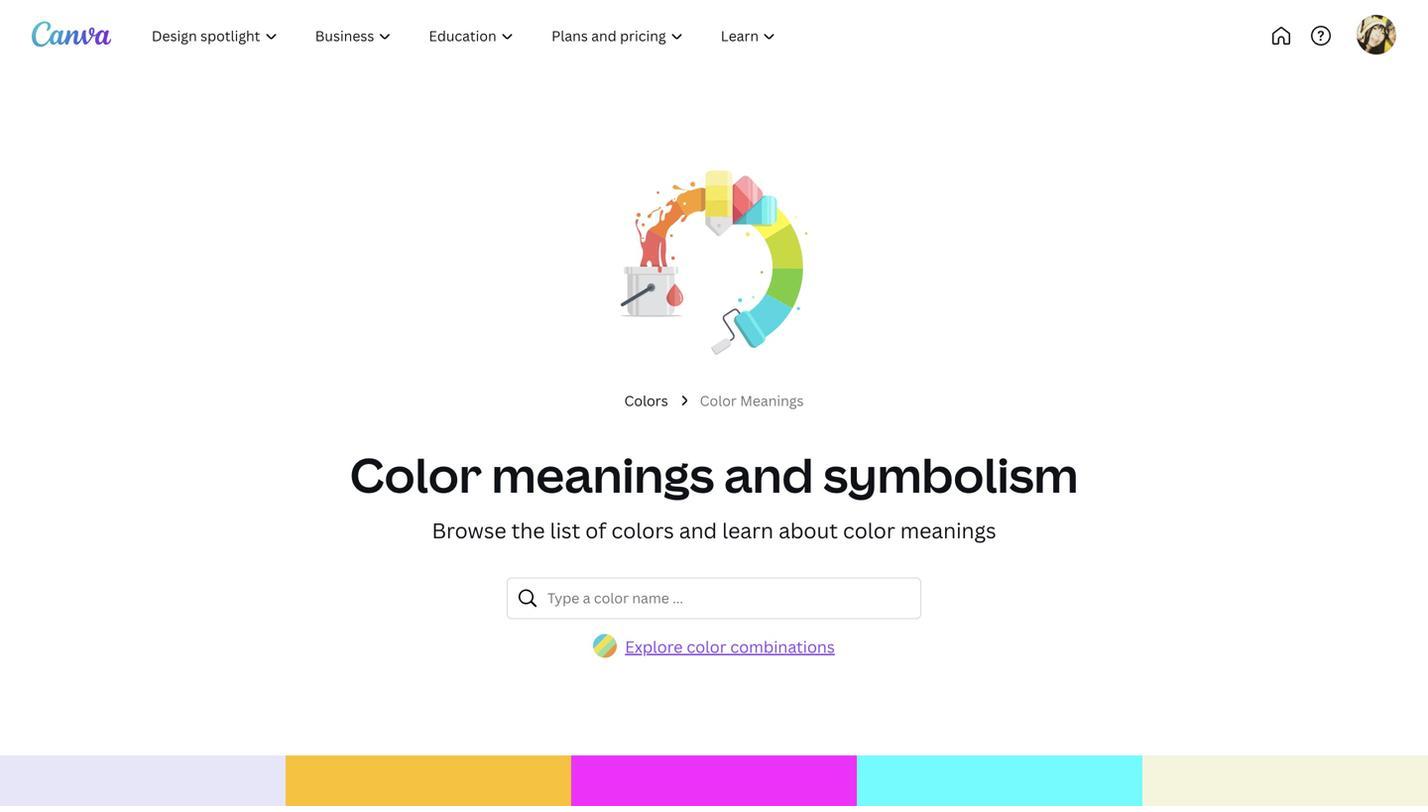 Task type: vqa. For each thing, say whether or not it's contained in the screenshot.
colors link
yes



Task type: describe. For each thing, give the bounding box(es) containing it.
explore color combinations
[[625, 636, 835, 657]]

color for meanings
[[700, 391, 737, 410]]

explore color combinations link
[[625, 634, 835, 660]]

color inside explore color combinations link
[[687, 636, 727, 657]]

the
[[511, 516, 545, 544]]

0 horizontal spatial meanings
[[492, 442, 714, 507]]

Type a color name ... text field
[[508, 579, 920, 618]]

colors
[[624, 391, 668, 410]]

browse
[[432, 516, 506, 544]]

explore
[[625, 636, 683, 657]]

1 vertical spatial meanings
[[900, 516, 996, 544]]

1 horizontal spatial and
[[724, 442, 814, 507]]

meanings
[[740, 391, 804, 410]]



Task type: locate. For each thing, give the bounding box(es) containing it.
color down type a color name ... text field on the bottom of the page
[[687, 636, 727, 657]]

color
[[700, 391, 737, 410], [350, 442, 482, 507]]

colors
[[612, 516, 674, 544]]

0 horizontal spatial color
[[350, 442, 482, 507]]

color left meanings
[[700, 391, 737, 410]]

of
[[585, 516, 606, 544]]

meanings
[[492, 442, 714, 507], [900, 516, 996, 544]]

color inside color meanings and symbolism browse the list of colors and learn about color meanings
[[843, 516, 895, 544]]

color up 'browse'
[[350, 442, 482, 507]]

color
[[843, 516, 895, 544], [687, 636, 727, 657]]

color inside color meanings and symbolism browse the list of colors and learn about color meanings
[[350, 442, 482, 507]]

color meanings
[[700, 391, 804, 410]]

learn
[[722, 516, 774, 544]]

1 horizontal spatial color
[[843, 516, 895, 544]]

combinations
[[730, 636, 835, 657]]

0 vertical spatial color
[[700, 391, 737, 410]]

1 horizontal spatial meanings
[[900, 516, 996, 544]]

0 vertical spatial meanings
[[492, 442, 714, 507]]

1 horizontal spatial color
[[700, 391, 737, 410]]

0 vertical spatial and
[[724, 442, 814, 507]]

meanings up of
[[492, 442, 714, 507]]

list
[[550, 516, 580, 544]]

color meanings and symbolism browse the list of colors and learn about color meanings
[[350, 442, 1078, 544]]

1 vertical spatial and
[[679, 516, 717, 544]]

top level navigation element
[[135, 16, 860, 56]]

0 horizontal spatial and
[[679, 516, 717, 544]]

and left learn
[[679, 516, 717, 544]]

colors link
[[624, 390, 668, 412]]

and
[[724, 442, 814, 507], [679, 516, 717, 544]]

1 vertical spatial color
[[350, 442, 482, 507]]

0 vertical spatial color
[[843, 516, 895, 544]]

0 horizontal spatial color
[[687, 636, 727, 657]]

1 vertical spatial color
[[687, 636, 727, 657]]

color for meanings
[[350, 442, 482, 507]]

color right about
[[843, 516, 895, 544]]

about
[[779, 516, 838, 544]]

meanings down symbolism
[[900, 516, 996, 544]]

symbolism
[[823, 442, 1078, 507]]

and up learn
[[724, 442, 814, 507]]



